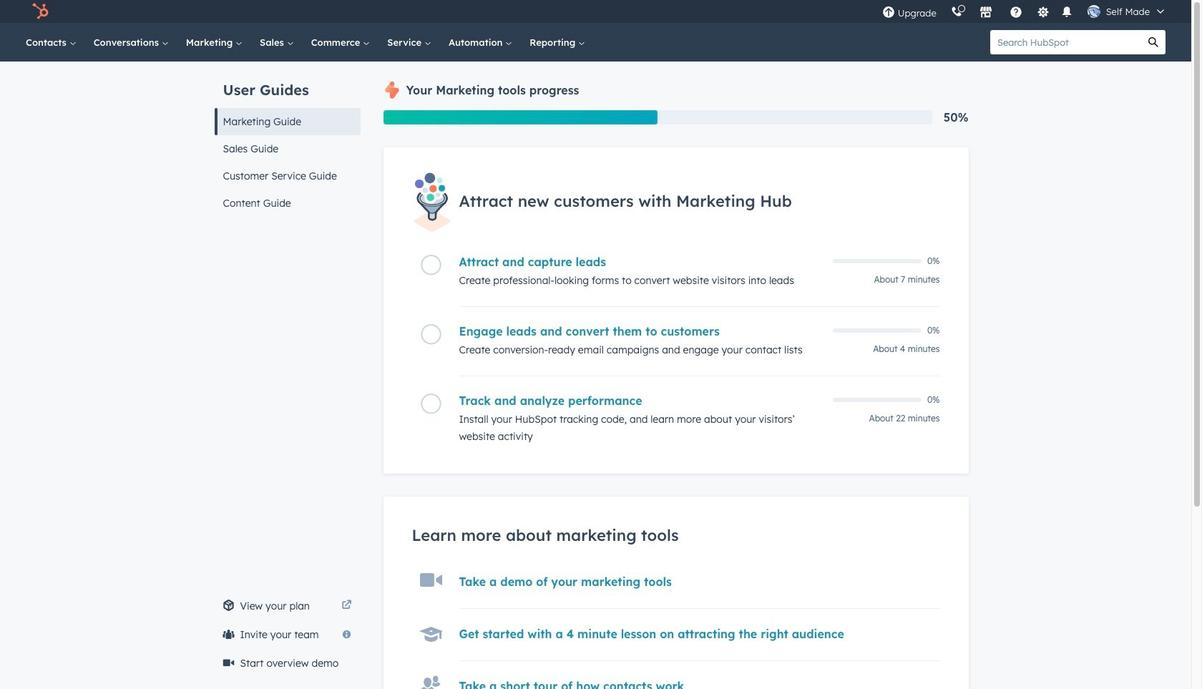 Task type: vqa. For each thing, say whether or not it's contained in the screenshot.
progress bar
yes



Task type: describe. For each thing, give the bounding box(es) containing it.
2 link opens in a new window image from the top
[[342, 601, 352, 611]]

1 link opens in a new window image from the top
[[342, 598, 352, 615]]

Search HubSpot search field
[[991, 30, 1142, 54]]



Task type: locate. For each thing, give the bounding box(es) containing it.
progress bar
[[383, 110, 658, 125]]

marketplaces image
[[980, 6, 993, 19]]

link opens in a new window image
[[342, 598, 352, 615], [342, 601, 352, 611]]

user guides element
[[214, 62, 360, 217]]

menu
[[875, 0, 1175, 23]]

ruby anderson image
[[1088, 5, 1101, 18]]



